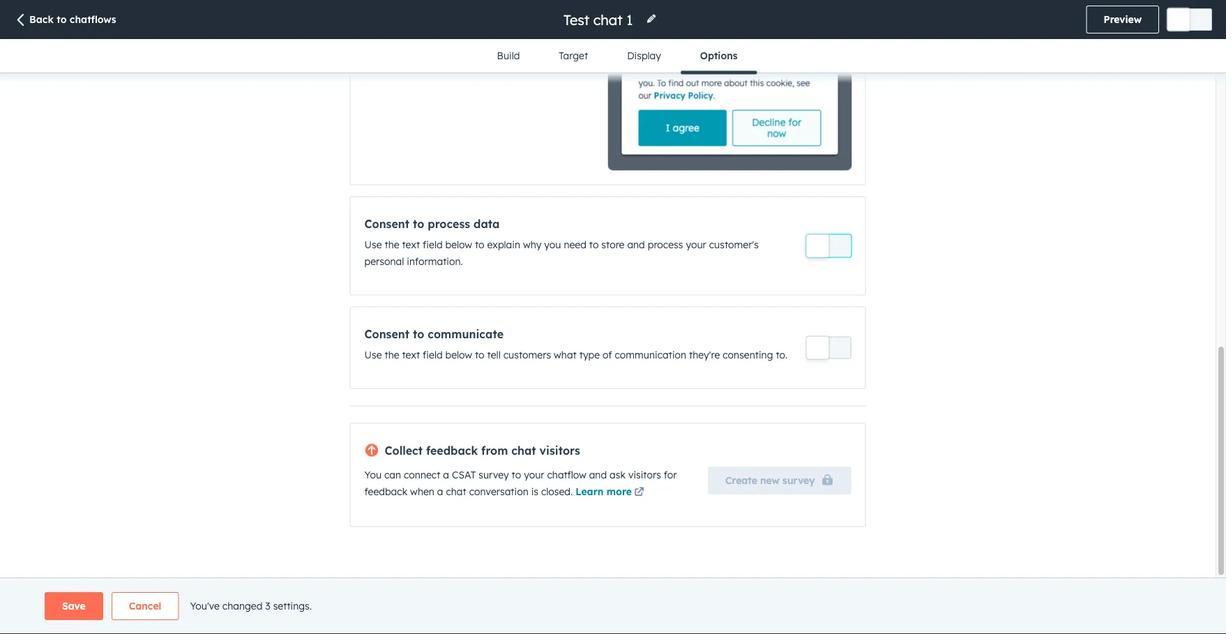 Task type: locate. For each thing, give the bounding box(es) containing it.
0 horizontal spatial our
[[639, 90, 652, 101]]

1 vertical spatial about
[[724, 78, 748, 88]]

0 vertical spatial feedback
[[426, 444, 478, 458]]

1 horizontal spatial visitors
[[629, 469, 661, 481]]

browser
[[778, 40, 810, 50]]

remember
[[771, 65, 812, 76]]

0 vertical spatial more
[[702, 78, 722, 88]]

you right 'how'
[[759, 53, 774, 63]]

0 vertical spatial field
[[423, 239, 443, 251]]

0 vertical spatial a
[[443, 469, 449, 481]]

0 vertical spatial the
[[385, 239, 399, 251]]

to right browser
[[812, 40, 820, 50]]

0 horizontal spatial survey
[[479, 469, 509, 481]]

0 vertical spatial use
[[365, 239, 382, 251]]

to
[[657, 78, 666, 88]]

below for communicate
[[445, 349, 472, 361]]

consenting down be
[[671, 27, 714, 38]]

1 vertical spatial for
[[664, 469, 677, 481]]

field
[[423, 239, 443, 251], [423, 349, 443, 361]]

your up the "is"
[[524, 469, 545, 481]]

chat
[[659, 15, 676, 25], [639, 40, 656, 50], [512, 444, 536, 458], [446, 486, 467, 498]]

the
[[385, 239, 399, 251], [385, 349, 399, 361]]

options button
[[681, 39, 757, 74]]

of
[[603, 349, 612, 361]]

you right if
[[730, 15, 744, 25]]

your inside you can connect a csat survey to your chatflow and ask visitors for feedback when a chat conversation is closed.
[[524, 469, 545, 481]]

1 vertical spatial use
[[365, 349, 382, 361]]

2 vertical spatial your
[[524, 469, 545, 481]]

privacy policy .
[[654, 90, 715, 101]]

collect
[[639, 53, 664, 63]]

1 vertical spatial feedback
[[365, 486, 408, 498]]

our down you.
[[639, 90, 652, 101]]

the down consent to communicate
[[385, 349, 399, 361]]

decline
[[752, 116, 786, 129]]

settings.
[[273, 600, 312, 612]]

and inside your chat will be lost if you leave this page without consenting to accept cookies. this chat widget stores cookies on your browser to collect information about how you interact with our website and allows us to remember you. to find out more about this cookie, see our
[[706, 65, 721, 76]]

2 horizontal spatial your
[[759, 40, 776, 50]]

to.
[[776, 349, 788, 361]]

2 field from the top
[[423, 349, 443, 361]]

consent
[[365, 217, 410, 231], [365, 327, 410, 341]]

0 horizontal spatial visitors
[[540, 444, 580, 458]]

2 the from the top
[[385, 349, 399, 361]]

navigation
[[478, 39, 757, 74]]

2 vertical spatial and
[[589, 469, 607, 481]]

your left customer's
[[686, 239, 707, 251]]

more
[[702, 78, 722, 88], [607, 486, 632, 498]]

and down options
[[706, 65, 721, 76]]

chat inside you can connect a csat survey to your chatflow and ask visitors for feedback when a chat conversation is closed.
[[446, 486, 467, 498]]

1 vertical spatial below
[[445, 349, 472, 361]]

if
[[722, 15, 727, 25]]

feedback up csat
[[426, 444, 478, 458]]

leave
[[747, 15, 767, 25]]

2 text from the top
[[402, 349, 420, 361]]

consent to communicate
[[365, 327, 504, 341]]

to down data
[[475, 239, 485, 251]]

below for process
[[445, 239, 472, 251]]

1 horizontal spatial survey
[[783, 475, 815, 487]]

2 horizontal spatial and
[[706, 65, 721, 76]]

feedback inside you can connect a csat survey to your chatflow and ask visitors for feedback when a chat conversation is closed.
[[365, 486, 408, 498]]

0 horizontal spatial for
[[664, 469, 677, 481]]

1 horizontal spatial your
[[686, 239, 707, 251]]

chat left the will
[[659, 15, 676, 25]]

0 horizontal spatial and
[[589, 469, 607, 481]]

to left tell
[[475, 349, 485, 361]]

1 below from the top
[[445, 239, 472, 251]]

1 vertical spatial more
[[607, 486, 632, 498]]

0 horizontal spatial process
[[428, 217, 470, 231]]

be
[[693, 15, 703, 25]]

use inside use the text field below to explain why you need to store and process your customer's personal information.
[[365, 239, 382, 251]]

1 horizontal spatial this
[[770, 15, 784, 25]]

more inside your chat will be lost if you leave this page without consenting to accept cookies. this chat widget stores cookies on your browser to collect information about how you interact with our website and allows us to remember you. to find out more about this cookie, see our
[[702, 78, 722, 88]]

1 text from the top
[[402, 239, 420, 251]]

our
[[658, 65, 671, 76], [639, 90, 652, 101]]

customer's
[[709, 239, 759, 251]]

below down communicate on the bottom left of page
[[445, 349, 472, 361]]

about down cookies
[[715, 53, 738, 63]]

chat up collect
[[639, 40, 656, 50]]

text up information.
[[402, 239, 420, 251]]

survey inside you can connect a csat survey to your chatflow and ask visitors for feedback when a chat conversation is closed.
[[479, 469, 509, 481]]

policy
[[688, 90, 713, 101]]

1 the from the top
[[385, 239, 399, 251]]

0 vertical spatial below
[[445, 239, 472, 251]]

1 vertical spatial process
[[648, 239, 683, 251]]

your chat will be lost if you leave this page without consenting to accept cookies. this chat widget stores cookies on your browser to collect information about how you interact with our website and allows us to remember you. to find out more about this cookie, see our
[[639, 15, 820, 101]]

to right need
[[589, 239, 599, 251]]

below
[[445, 239, 472, 251], [445, 349, 472, 361]]

link opens in a new window image
[[635, 488, 644, 498]]

our up to
[[658, 65, 671, 76]]

for inside decline for now
[[789, 116, 802, 129]]

and inside you can connect a csat survey to your chatflow and ask visitors for feedback when a chat conversation is closed.
[[589, 469, 607, 481]]

more up .
[[702, 78, 722, 88]]

text for communicate
[[402, 349, 420, 361]]

chat down csat
[[446, 486, 467, 498]]

consenting left "to."
[[723, 349, 773, 361]]

back to chatflows
[[29, 13, 116, 25]]

0 horizontal spatial feedback
[[365, 486, 408, 498]]

consenting
[[671, 27, 714, 38], [723, 349, 773, 361]]

below inside use the text field below to explain why you need to store and process your customer's personal information.
[[445, 239, 472, 251]]

2 below from the top
[[445, 349, 472, 361]]

0 horizontal spatial this
[[750, 78, 764, 88]]

1 horizontal spatial process
[[648, 239, 683, 251]]

tell
[[487, 349, 501, 361]]

2 vertical spatial you
[[544, 239, 561, 251]]

1 vertical spatial this
[[750, 78, 764, 88]]

0 horizontal spatial consenting
[[671, 27, 714, 38]]

2 use from the top
[[365, 349, 382, 361]]

1 horizontal spatial consenting
[[723, 349, 773, 361]]

to
[[57, 13, 67, 25], [716, 27, 724, 38], [812, 40, 820, 50], [761, 65, 769, 76], [413, 217, 424, 231], [475, 239, 485, 251], [589, 239, 599, 251], [413, 327, 424, 341], [475, 349, 485, 361], [512, 469, 521, 481]]

for right ask
[[664, 469, 677, 481]]

1 horizontal spatial more
[[702, 78, 722, 88]]

visitors up link opens in a new window image
[[629, 469, 661, 481]]

to down if
[[716, 27, 724, 38]]

1 horizontal spatial for
[[789, 116, 802, 129]]

with
[[639, 65, 655, 76]]

target button
[[540, 39, 608, 73]]

survey right new
[[783, 475, 815, 487]]

a right when in the bottom left of the page
[[437, 486, 443, 498]]

build button
[[478, 39, 540, 73]]

see
[[797, 78, 810, 88]]

1 vertical spatial text
[[402, 349, 420, 361]]

feedback
[[426, 444, 478, 458], [365, 486, 408, 498]]

and
[[706, 65, 721, 76], [627, 239, 645, 251], [589, 469, 607, 481]]

will
[[679, 15, 691, 25]]

lost
[[706, 15, 720, 25]]

consenting inside your chat will be lost if you leave this page without consenting to accept cookies. this chat widget stores cookies on your browser to collect information about how you interact with our website and allows us to remember you. to find out more about this cookie, see our
[[671, 27, 714, 38]]

1 use from the top
[[365, 239, 382, 251]]

to up conversation on the bottom left of the page
[[512, 469, 521, 481]]

use
[[365, 239, 382, 251], [365, 349, 382, 361]]

for right now
[[789, 116, 802, 129]]

find
[[669, 78, 684, 88]]

to up information.
[[413, 217, 424, 231]]

visitors
[[540, 444, 580, 458], [629, 469, 661, 481]]

0 horizontal spatial more
[[607, 486, 632, 498]]

field inside use the text field below to explain why you need to store and process your customer's personal information.
[[423, 239, 443, 251]]

cookies.
[[756, 27, 788, 38]]

what
[[554, 349, 577, 361]]

and right 'store'
[[627, 239, 645, 251]]

more down ask
[[607, 486, 632, 498]]

0 vertical spatial your
[[759, 40, 776, 50]]

use for consent to communicate
[[365, 349, 382, 361]]

0 vertical spatial for
[[789, 116, 802, 129]]

1 vertical spatial a
[[437, 486, 443, 498]]

0 horizontal spatial you
[[544, 239, 561, 251]]

0 vertical spatial consent
[[365, 217, 410, 231]]

text down consent to communicate
[[402, 349, 420, 361]]

about
[[715, 53, 738, 63], [724, 78, 748, 88]]

below up information.
[[445, 239, 472, 251]]

this down us
[[750, 78, 764, 88]]

for
[[789, 116, 802, 129], [664, 469, 677, 481]]

preview
[[1104, 13, 1142, 25]]

chat right from
[[512, 444, 536, 458]]

1 consent from the top
[[365, 217, 410, 231]]

0 horizontal spatial your
[[524, 469, 545, 481]]

2 consent from the top
[[365, 327, 410, 341]]

need
[[564, 239, 587, 251]]

1 vertical spatial visitors
[[629, 469, 661, 481]]

your
[[639, 15, 657, 25]]

store
[[602, 239, 625, 251]]

process right 'store'
[[648, 239, 683, 251]]

i
[[666, 122, 670, 134]]

survey up conversation on the bottom left of the page
[[479, 469, 509, 481]]

0 vertical spatial this
[[770, 15, 784, 25]]

interact
[[776, 53, 807, 63]]

you
[[730, 15, 744, 25], [759, 53, 774, 63], [544, 239, 561, 251]]

field up information.
[[423, 239, 443, 251]]

this
[[790, 27, 806, 38]]

.
[[713, 90, 715, 101]]

1 vertical spatial consent
[[365, 327, 410, 341]]

1 vertical spatial field
[[423, 349, 443, 361]]

use up personal
[[365, 239, 382, 251]]

None field
[[562, 10, 638, 29]]

use down consent to communicate
[[365, 349, 382, 361]]

your down cookies.
[[759, 40, 776, 50]]

text inside use the text field below to explain why you need to store and process your customer's personal information.
[[402, 239, 420, 251]]

0 vertical spatial and
[[706, 65, 721, 76]]

consent for consent to communicate
[[365, 327, 410, 341]]

chatflows
[[70, 13, 116, 25]]

information.
[[407, 255, 463, 267]]

0 vertical spatial consenting
[[671, 27, 714, 38]]

and up learn more
[[589, 469, 607, 481]]

about down the allows on the top
[[724, 78, 748, 88]]

this up cookies.
[[770, 15, 784, 25]]

visitors up 'chatflow'
[[540, 444, 580, 458]]

1 vertical spatial your
[[686, 239, 707, 251]]

1 horizontal spatial our
[[658, 65, 671, 76]]

field down consent to communicate
[[423, 349, 443, 361]]

cookie,
[[767, 78, 795, 88]]

to left communicate on the bottom left of page
[[413, 327, 424, 341]]

process left data
[[428, 217, 470, 231]]

a left csat
[[443, 469, 449, 481]]

us
[[750, 65, 759, 76]]

process inside use the text field below to explain why you need to store and process your customer's personal information.
[[648, 239, 683, 251]]

process
[[428, 217, 470, 231], [648, 239, 683, 251]]

document containing your chat will be lost if you leave this page without consenting to accept cookies. this chat widget stores cookies on your browser to collect information about how you interact with our website and allows us to remember you. to find out more about this cookie, see our
[[639, 14, 822, 102]]

on
[[746, 40, 756, 50]]

2 horizontal spatial you
[[759, 53, 774, 63]]

learn more link
[[576, 485, 647, 502]]

1 vertical spatial the
[[385, 349, 399, 361]]

visitors inside you can connect a csat survey to your chatflow and ask visitors for feedback when a chat conversation is closed.
[[629, 469, 661, 481]]

to inside you can connect a csat survey to your chatflow and ask visitors for feedback when a chat conversation is closed.
[[512, 469, 521, 481]]

1 field from the top
[[423, 239, 443, 251]]

you right the why
[[544, 239, 561, 251]]

i agree button
[[639, 110, 727, 146]]

to right back
[[57, 13, 67, 25]]

the inside use the text field below to explain why you need to store and process your customer's personal information.
[[385, 239, 399, 251]]

0 vertical spatial text
[[402, 239, 420, 251]]

document
[[639, 14, 822, 102]]

1 horizontal spatial and
[[627, 239, 645, 251]]

1 vertical spatial and
[[627, 239, 645, 251]]

0 vertical spatial you
[[730, 15, 744, 25]]

the up personal
[[385, 239, 399, 251]]

1 horizontal spatial feedback
[[426, 444, 478, 458]]

collect
[[385, 444, 423, 458]]

feedback down can
[[365, 486, 408, 498]]

learn more
[[576, 486, 632, 498]]

your
[[759, 40, 776, 50], [686, 239, 707, 251], [524, 469, 545, 481]]



Task type: describe. For each thing, give the bounding box(es) containing it.
options
[[700, 50, 738, 62]]

and inside use the text field below to explain why you need to store and process your customer's personal information.
[[627, 239, 645, 251]]

navigation containing build
[[478, 39, 757, 74]]

you inside use the text field below to explain why you need to store and process your customer's personal information.
[[544, 239, 561, 251]]

0 vertical spatial our
[[658, 65, 671, 76]]

when
[[410, 486, 435, 498]]

create new survey
[[726, 475, 815, 487]]

how
[[741, 53, 757, 63]]

from
[[481, 444, 508, 458]]

you can connect a csat survey to your chatflow and ask visitors for feedback when a chat conversation is closed.
[[365, 469, 677, 498]]

you.
[[639, 78, 655, 88]]

closed.
[[541, 486, 573, 498]]

communication
[[615, 349, 687, 361]]

they're
[[689, 349, 720, 361]]

field for process
[[423, 239, 443, 251]]

back to chatflows button
[[14, 13, 116, 28]]

build
[[497, 50, 520, 62]]

privacy policy link
[[654, 90, 713, 101]]

data
[[474, 217, 500, 231]]

connect
[[404, 469, 441, 481]]

0 vertical spatial process
[[428, 217, 470, 231]]

new
[[760, 475, 780, 487]]

your inside use the text field below to explain why you need to store and process your customer's personal information.
[[686, 239, 707, 251]]

conversation
[[469, 486, 529, 498]]

cancel
[[129, 600, 161, 612]]

save button
[[45, 592, 103, 620]]

your inside your chat will be lost if you leave this page without consenting to accept cookies. this chat widget stores cookies on your browser to collect information about how you interact with our website and allows us to remember you. to find out more about this cookie, see our
[[759, 40, 776, 50]]

widget
[[659, 40, 686, 50]]

out
[[686, 78, 699, 88]]

preview button
[[1087, 6, 1160, 33]]

decline for now
[[752, 116, 802, 140]]

information
[[666, 53, 713, 63]]

explain
[[487, 239, 520, 251]]

is
[[531, 486, 539, 498]]

display
[[627, 50, 661, 62]]

link opens in a new window image
[[635, 485, 644, 502]]

ask
[[610, 469, 626, 481]]

back
[[29, 13, 54, 25]]

communicate
[[428, 327, 504, 341]]

0 vertical spatial visitors
[[540, 444, 580, 458]]

0 vertical spatial about
[[715, 53, 738, 63]]

consent for consent to process data
[[365, 217, 410, 231]]

agree
[[673, 122, 700, 134]]

allows
[[723, 65, 747, 76]]

accept
[[727, 27, 754, 38]]

to inside "button"
[[57, 13, 67, 25]]

1 horizontal spatial you
[[730, 15, 744, 25]]

collect feedback from chat visitors
[[385, 444, 580, 458]]

display button
[[608, 39, 681, 73]]

text for process
[[402, 239, 420, 251]]

customers
[[504, 349, 551, 361]]

to right us
[[761, 65, 769, 76]]

learn
[[576, 486, 604, 498]]

use for consent to process data
[[365, 239, 382, 251]]

3
[[265, 600, 271, 612]]

decline for now button
[[733, 110, 822, 146]]

personal
[[365, 255, 404, 267]]

1 vertical spatial consenting
[[723, 349, 773, 361]]

survey inside button
[[783, 475, 815, 487]]

1 vertical spatial you
[[759, 53, 774, 63]]

use the text field below to explain why you need to store and process your customer's personal information.
[[365, 239, 759, 267]]

cancel button
[[111, 592, 179, 620]]

field for communicate
[[423, 349, 443, 361]]

page
[[786, 15, 806, 25]]

the for consent to communicate
[[385, 349, 399, 361]]

the for consent to process data
[[385, 239, 399, 251]]

you
[[365, 469, 382, 481]]

consent to process data
[[365, 217, 500, 231]]

i agree
[[666, 122, 700, 134]]

privacy
[[654, 90, 686, 101]]

website
[[673, 65, 703, 76]]

cookies
[[714, 40, 744, 50]]

now
[[768, 128, 786, 140]]

you've
[[190, 600, 220, 612]]

type
[[580, 349, 600, 361]]

1 vertical spatial our
[[639, 90, 652, 101]]

csat
[[452, 469, 476, 481]]

chatflow
[[547, 469, 587, 481]]

stores
[[688, 40, 712, 50]]

save
[[62, 600, 86, 612]]

for inside you can connect a csat survey to your chatflow and ask visitors for feedback when a chat conversation is closed.
[[664, 469, 677, 481]]

create new survey button
[[708, 467, 852, 495]]

target
[[559, 50, 588, 62]]

can
[[384, 469, 401, 481]]

you've changed 3 settings.
[[190, 600, 312, 612]]

create
[[726, 475, 758, 487]]

use the text field below to tell customers what type of communication they're consenting to.
[[365, 349, 788, 361]]

changed
[[222, 600, 263, 612]]



Task type: vqa. For each thing, say whether or not it's contained in the screenshot.
HELP icon
no



